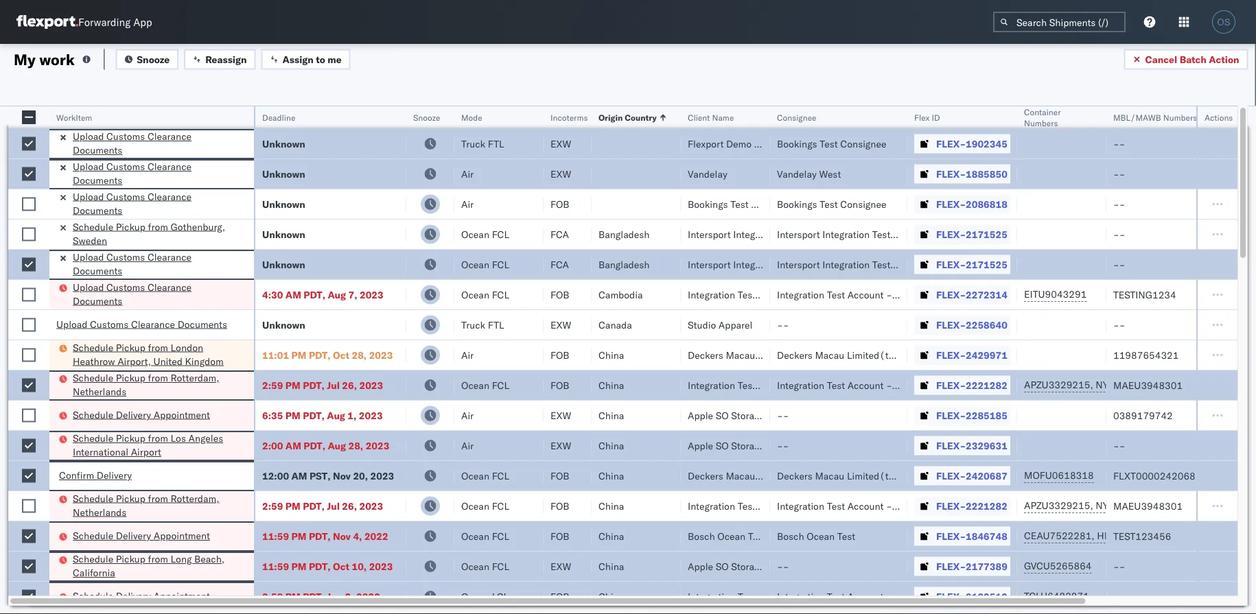 Task type: locate. For each thing, give the bounding box(es) containing it.
2:59 for schedule delivery appointment button corresponding to 2:59 pm pdt, jun 2, 2023
[[262, 591, 283, 603]]

nov left 4,
[[333, 531, 351, 543]]

airport
[[131, 446, 161, 458]]

bosch ocean test
[[688, 531, 767, 543], [778, 531, 856, 543]]

0 horizontal spatial snooze
[[137, 53, 170, 65]]

1 vertical spatial bangladesh
[[599, 259, 650, 271]]

from down airport
[[148, 493, 168, 505]]

1 flex-2221282 from the top
[[937, 379, 1008, 392]]

2171525 up 2272314
[[966, 259, 1008, 271]]

schedule pickup from long beach, california link
[[73, 553, 236, 580]]

11:59 up "2:59 pm pdt, jun 2, 2023"
[[262, 561, 289, 573]]

2 china from the top
[[599, 379, 625, 392]]

tcnu3055126 down 11987654321
[[1170, 379, 1237, 391]]

0 vertical spatial schedule pickup from rotterdam, netherlands
[[73, 372, 220, 398]]

maeu3948301 up the 'test123456' at the bottom
[[1114, 500, 1184, 512]]

jul down 12:00 am pst, nov 20, 2023
[[327, 500, 340, 512]]

1 vertical spatial nyku9743990,
[[1096, 500, 1167, 512]]

4 resize handle column header from the left
[[438, 106, 455, 615]]

flex-2285185 button
[[915, 406, 1011, 426], [915, 406, 1011, 426]]

appointment
[[154, 409, 210, 421], [154, 530, 210, 542], [154, 591, 210, 603]]

use) for flex-2285185
[[811, 410, 836, 422]]

1 vertical spatial jul
[[327, 500, 340, 512]]

pickup left gothenburg,
[[116, 221, 146, 233]]

unknown for studio apparel
[[262, 319, 306, 331]]

1 vertical spatial apple so storage (do not use)
[[688, 440, 836, 452]]

1 so from the top
[[716, 410, 729, 422]]

6 pickup from the top
[[116, 554, 146, 566]]

heathrow
[[73, 355, 115, 367]]

flex-2258640 button
[[915, 316, 1011, 335], [915, 316, 1011, 335]]

schedule delivery appointment button up schedule pickup from long beach, california
[[73, 530, 210, 545]]

schedule for schedule pickup from london heathrow airport, united kingdom link
[[73, 342, 113, 354]]

3 appointment from the top
[[154, 591, 210, 603]]

clearance for flex-1902345
[[148, 131, 192, 143]]

from down united
[[148, 372, 168, 384]]

2 fcl from the top
[[492, 259, 510, 271]]

1 2:59 from the top
[[262, 379, 283, 392]]

0 vertical spatial ftl
[[488, 138, 505, 150]]

resize handle column header for mode
[[527, 106, 544, 615]]

2023 for schedule pickup from long beach, california button
[[369, 561, 393, 573]]

mbl/mawb numbers
[[1114, 112, 1198, 123]]

pickup inside the schedule pickup from gothenburg, sweden
[[116, 221, 146, 233]]

pdt, for schedule pickup from long beach, california button
[[309, 561, 331, 573]]

1 exw from the top
[[551, 138, 572, 150]]

nyku9743990, up the ceau7522281, hlxu6269489, hlxu8034992
[[1096, 500, 1167, 512]]

1 vertical spatial schedule delivery appointment
[[73, 530, 210, 542]]

2 use) from the top
[[811, 440, 836, 452]]

0 vertical spatial schedule pickup from rotterdam, netherlands button
[[73, 372, 236, 400]]

26,
[[342, 379, 357, 392], [342, 500, 357, 512]]

2 apzu3329215, from the top
[[1025, 500, 1094, 512]]

1 flex-2171525 from the top
[[937, 228, 1008, 240]]

bookings test consignee down consignee button
[[778, 138, 887, 150]]

2023 for 2nd schedule pickup from rotterdam, netherlands button
[[360, 500, 383, 512]]

2:59 up the 6:35
[[262, 379, 283, 392]]

1 vertical spatial not
[[790, 440, 809, 452]]

oct up 1, on the left bottom of the page
[[333, 349, 350, 361]]

am left the pst,
[[292, 470, 307, 482]]

apzu3329215,
[[1025, 379, 1094, 391], [1025, 500, 1094, 512]]

2 vertical spatial storage
[[732, 561, 765, 573]]

upload customs clearance documents link for flex-1902345
[[73, 130, 236, 157]]

vandelay for vandelay west
[[778, 168, 817, 180]]

3 fob from the top
[[551, 349, 570, 361]]

from inside 'schedule pickup from london heathrow airport, united kingdom'
[[148, 342, 168, 354]]

0 vertical spatial 26,
[[342, 379, 357, 392]]

2221282 for first schedule pickup from rotterdam, netherlands button from the top of the page
[[966, 379, 1008, 392]]

am right 4:30
[[286, 289, 301, 301]]

2420687
[[966, 470, 1008, 482]]

3 resize handle column header from the left
[[390, 106, 407, 615]]

flex-2086818
[[937, 198, 1008, 210]]

flex- down the flex-2177389
[[937, 591, 966, 603]]

0 vertical spatial oct
[[333, 349, 350, 361]]

pickup up airport
[[116, 433, 146, 445]]

0 vertical spatial so
[[716, 410, 729, 422]]

2 bosch from the left
[[778, 531, 805, 543]]

documents for flex-1885850
[[73, 174, 122, 186]]

upload customs clearance documents for flex-1885850
[[73, 161, 192, 186]]

28,
[[352, 349, 367, 361], [349, 440, 363, 452]]

2 oct from the top
[[333, 561, 350, 573]]

upload customs clearance documents link for flex-2086818
[[73, 190, 236, 217]]

2 truck ftl from the top
[[462, 319, 505, 331]]

tcnu3055126 for 2nd schedule pickup from rotterdam, netherlands button
[[1170, 500, 1237, 512]]

3 apple so storage (do not use) from the top
[[688, 561, 836, 573]]

2 vertical spatial appointment
[[154, 591, 210, 603]]

2 vertical spatial so
[[716, 561, 729, 573]]

id
[[932, 112, 941, 123]]

0 vertical spatial netherlands
[[73, 386, 127, 398]]

unknown for vandelay
[[262, 168, 306, 180]]

1 vertical spatial tcnu3055126
[[1170, 500, 1237, 512]]

1 vertical spatial truck ftl
[[462, 319, 505, 331]]

schedule pickup from rotterdam, netherlands down airport,
[[73, 372, 220, 398]]

karl for first schedule pickup from rotterdam, netherlands button from the top of the page
[[895, 379, 913, 392]]

2022
[[365, 531, 389, 543]]

pickup inside 'schedule pickup from london heathrow airport, united kingdom'
[[116, 342, 146, 354]]

schedule delivery appointment down schedule pickup from long beach, california
[[73, 591, 210, 603]]

2 rotterdam, from the top
[[171, 493, 220, 505]]

4 exw from the top
[[551, 410, 572, 422]]

1 pickup from the top
[[116, 221, 146, 233]]

customs
[[107, 131, 145, 143], [107, 161, 145, 173], [107, 191, 145, 203], [107, 251, 145, 263], [107, 281, 145, 293], [90, 318, 129, 330]]

pdt, up the 6:35 pm pdt, aug 1, 2023
[[303, 379, 325, 392]]

5 exw from the top
[[551, 440, 572, 452]]

2 vertical spatial not
[[790, 561, 809, 573]]

0 vertical spatial use)
[[811, 410, 836, 422]]

1 vertical spatial am
[[286, 440, 301, 452]]

schedule inside 'schedule pickup from london heathrow airport, united kingdom'
[[73, 342, 113, 354]]

flex- down flex-2429971
[[937, 379, 966, 392]]

0 vertical spatial aug
[[328, 289, 346, 301]]

2 bangladesh from the top
[[599, 259, 650, 271]]

3 schedule from the top
[[73, 372, 113, 384]]

numbers inside container numbers
[[1025, 118, 1059, 128]]

0 vertical spatial intersport integration test account
[[778, 228, 930, 240]]

lagerfeld down flex-2420687
[[915, 500, 956, 512]]

flex- down flex-1885850
[[937, 198, 966, 210]]

numbers for container numbers
[[1025, 118, 1059, 128]]

0 vertical spatial nov
[[333, 470, 351, 482]]

schedule delivery appointment link up schedule pickup from los angeles international airport
[[73, 408, 210, 422]]

1 oct from the top
[[333, 349, 350, 361]]

integration test account - karl lagerfeld for schedule delivery appointment button corresponding to 2:59 pm pdt, jun 2, 2023
[[778, 591, 956, 603]]

pickup left long
[[116, 554, 146, 566]]

1 vertical spatial rotterdam,
[[171, 493, 220, 505]]

nov for pst,
[[333, 470, 351, 482]]

26, up 4,
[[342, 500, 357, 512]]

5 unknown from the top
[[262, 259, 306, 271]]

schedule pickup from rotterdam, netherlands for first schedule pickup from rotterdam, netherlands button from the top of the page
[[73, 372, 220, 398]]

1 apzu3329215, from the top
[[1025, 379, 1094, 391]]

0 vertical spatial karl
[[895, 379, 913, 392]]

7 ocean fcl from the top
[[462, 531, 510, 543]]

karl
[[895, 379, 913, 392], [895, 500, 913, 512], [895, 591, 913, 603]]

integration test account - karl lagerfeld for first schedule pickup from rotterdam, netherlands button from the top of the page
[[778, 379, 956, 392]]

1 vertical spatial 11:59
[[262, 561, 289, 573]]

pdt, up 11:59 pm pdt, oct 10, 2023 at bottom left
[[309, 531, 331, 543]]

0 vertical spatial nyku9743990,
[[1096, 379, 1167, 391]]

schedule pickup from rotterdam, netherlands button down airport
[[73, 492, 236, 521]]

1 tcnu3055126 from the top
[[1170, 379, 1237, 391]]

reassign button
[[184, 49, 256, 70]]

flex- down flex-2086818
[[937, 228, 966, 240]]

pm right the 6:35
[[286, 410, 301, 422]]

flex-2221282 for 2nd schedule pickup from rotterdam, netherlands button
[[937, 500, 1008, 512]]

aug left 7,
[[328, 289, 346, 301]]

resize handle column header
[[33, 106, 49, 615], [238, 106, 254, 615], [390, 106, 407, 615], [438, 106, 455, 615], [527, 106, 544, 615], [576, 106, 592, 615], [665, 106, 681, 615], [754, 106, 771, 615], [892, 106, 908, 615], [1001, 106, 1018, 615], [1091, 106, 1107, 615], [1222, 106, 1238, 615]]

snooze inside button
[[137, 53, 170, 65]]

6 schedule from the top
[[73, 493, 113, 505]]

pickup down airport,
[[116, 372, 146, 384]]

0 vertical spatial apzu3329215,
[[1025, 379, 1094, 391]]

2 11:59 from the top
[[262, 561, 289, 573]]

pm
[[292, 349, 307, 361], [286, 379, 301, 392], [286, 410, 301, 422], [286, 500, 301, 512], [292, 531, 307, 543], [292, 561, 307, 573], [286, 591, 301, 603]]

storage for flex-2177389
[[732, 561, 765, 573]]

0 vertical spatial fca
[[551, 228, 569, 240]]

delivery up schedule pickup from los angeles international airport
[[116, 409, 151, 421]]

from up united
[[148, 342, 168, 354]]

flex-2221282 up flex-1846748
[[937, 500, 1008, 512]]

flex- down flex-2258640
[[937, 349, 966, 361]]

numbers left actions
[[1164, 112, 1198, 123]]

8 fcl from the top
[[492, 561, 510, 573]]

from inside schedule pickup from los angeles international airport
[[148, 433, 168, 445]]

bookings test consignee down "west"
[[778, 198, 887, 210]]

1 vertical spatial 2:59
[[262, 500, 283, 512]]

None checkbox
[[22, 167, 36, 181], [22, 197, 36, 211], [22, 288, 36, 302], [22, 318, 36, 332], [22, 379, 36, 393], [22, 409, 36, 423], [22, 439, 36, 453], [22, 469, 36, 483], [22, 500, 36, 513], [22, 530, 36, 544], [22, 590, 36, 604], [22, 167, 36, 181], [22, 197, 36, 211], [22, 288, 36, 302], [22, 318, 36, 332], [22, 379, 36, 393], [22, 409, 36, 423], [22, 439, 36, 453], [22, 469, 36, 483], [22, 500, 36, 513], [22, 530, 36, 544], [22, 590, 36, 604]]

0 vertical spatial intersport
[[778, 228, 821, 240]]

1 vertical spatial appointment
[[154, 530, 210, 542]]

0 vertical spatial apple
[[688, 410, 714, 422]]

11:59 up 11:59 pm pdt, oct 10, 2023 at bottom left
[[262, 531, 289, 543]]

2 ocean fcl from the top
[[462, 259, 510, 271]]

flex-2429971 button
[[915, 346, 1011, 365], [915, 346, 1011, 365]]

1 apzu3329215, nyku9743990, tcnu3055126 from the top
[[1025, 379, 1237, 391]]

0 vertical spatial jul
[[327, 379, 340, 392]]

2 storage from the top
[[732, 440, 765, 452]]

united
[[153, 355, 183, 367]]

2:59
[[262, 379, 283, 392], [262, 500, 283, 512], [262, 591, 283, 603]]

jul down 11:01 pm pdt, oct 28, 2023
[[327, 379, 340, 392]]

origin
[[599, 112, 623, 123]]

workitem
[[56, 112, 92, 123]]

2258640
[[966, 319, 1008, 331]]

1 vertical spatial 2221282
[[966, 500, 1008, 512]]

2:00
[[262, 440, 283, 452]]

1 bosch from the left
[[688, 531, 715, 543]]

2 2171525 from the top
[[966, 259, 1008, 271]]

1 vertical spatial 26,
[[342, 500, 357, 512]]

netherlands down confirm delivery button
[[73, 507, 127, 519]]

upload customs clearance documents for flex-2086818
[[73, 191, 192, 216]]

1 maeu3948301 from the top
[[1114, 379, 1184, 392]]

schedule pickup from rotterdam, netherlands button down united
[[73, 372, 236, 400]]

aug left 1, on the left bottom of the page
[[327, 410, 345, 422]]

0 vertical spatial 28,
[[352, 349, 367, 361]]

0 vertical spatial flex-2171525
[[937, 228, 1008, 240]]

28, down 1, on the left bottom of the page
[[349, 440, 363, 452]]

netherlands down heathrow
[[73, 386, 127, 398]]

confirm
[[59, 470, 94, 482]]

1 schedule pickup from rotterdam, netherlands button from the top
[[73, 372, 236, 400]]

-
[[1114, 138, 1120, 150], [1120, 138, 1126, 150], [1114, 168, 1120, 180], [1120, 168, 1126, 180], [1114, 198, 1120, 210], [1120, 198, 1126, 210], [1114, 228, 1120, 240], [1120, 228, 1126, 240], [1114, 259, 1120, 271], [1120, 259, 1126, 271], [887, 289, 893, 301], [778, 319, 783, 331], [783, 319, 789, 331], [1114, 319, 1120, 331], [1120, 319, 1126, 331], [887, 379, 893, 392], [778, 410, 783, 422], [783, 410, 789, 422], [778, 440, 783, 452], [783, 440, 789, 452], [1114, 440, 1120, 452], [1120, 440, 1126, 452], [887, 500, 893, 512], [778, 561, 783, 573], [783, 561, 789, 573], [1114, 561, 1120, 573], [1120, 561, 1126, 573], [887, 591, 893, 603], [1114, 591, 1120, 603], [1120, 591, 1126, 603]]

1 horizontal spatial snooze
[[413, 112, 441, 123]]

11:59 for 11:59 pm pdt, oct 10, 2023
[[262, 561, 289, 573]]

delivery for confirm delivery button
[[97, 470, 132, 482]]

upload customs clearance documents
[[73, 131, 192, 156], [73, 161, 192, 186], [73, 191, 192, 216], [73, 251, 192, 277], [73, 281, 192, 307], [56, 318, 227, 330]]

rotterdam, down angeles
[[171, 493, 220, 505]]

maeu3948301
[[1114, 379, 1184, 392], [1114, 500, 1184, 512]]

2:59 down 12:00
[[262, 500, 283, 512]]

bookings test consignee for flexport demo consignee
[[778, 138, 887, 150]]

1 horizontal spatial numbers
[[1164, 112, 1198, 123]]

schedule delivery appointment button
[[73, 408, 210, 423], [73, 530, 210, 545], [73, 590, 210, 605]]

consignee inside button
[[778, 112, 817, 123]]

11:59 for 11:59 pm pdt, nov 4, 2022
[[262, 531, 289, 543]]

eitu9043291
[[1025, 288, 1088, 300]]

bookings
[[778, 138, 818, 150], [688, 198, 728, 210], [778, 198, 818, 210]]

lagerfeld for schedule pickup from rotterdam, netherlands link corresponding to first schedule pickup from rotterdam, netherlands button from the top of the page
[[915, 379, 956, 392]]

2 maeu3948301 from the top
[[1114, 500, 1184, 512]]

schedule pickup from rotterdam, netherlands link down united
[[73, 372, 236, 399]]

pickup for schedule pickup from london heathrow airport, united kingdom link
[[116, 342, 146, 354]]

apple for flex-2285185
[[688, 410, 714, 422]]

2 fob from the top
[[551, 289, 570, 301]]

5 fcl from the top
[[492, 470, 510, 482]]

2 fca from the top
[[551, 259, 569, 271]]

3 (do from the top
[[767, 561, 787, 573]]

exw for flex-2285185
[[551, 410, 572, 422]]

from up airport
[[148, 433, 168, 445]]

apzu3329215, nyku9743990, tcnu3055126 up the ceau7522281, hlxu6269489, hlxu8034992
[[1025, 500, 1237, 512]]

1 karl from the top
[[895, 379, 913, 392]]

schedule delivery appointment link up schedule pickup from long beach, california
[[73, 530, 210, 543]]

1 vertical spatial nov
[[333, 531, 351, 543]]

maeu3948301 for 2nd schedule pickup from rotterdam, netherlands button
[[1114, 500, 1184, 512]]

1 vandelay from the left
[[688, 168, 728, 180]]

appointment down long
[[154, 591, 210, 603]]

bookings up "vandelay west"
[[778, 138, 818, 150]]

studio apparel
[[688, 319, 753, 331]]

schedule delivery appointment button for 11:59 pm pdt, nov 4, 2022
[[73, 530, 210, 545]]

1 not from the top
[[790, 410, 809, 422]]

maeu3948301 down 11987654321
[[1114, 379, 1184, 392]]

flex- down bicycle
[[937, 319, 966, 331]]

oct for 10,
[[333, 561, 350, 573]]

7 resize handle column header from the left
[[665, 106, 681, 615]]

flex- up the flex-2177389
[[937, 531, 966, 543]]

11 flex- from the top
[[937, 440, 966, 452]]

flex-2171525 down flex-2086818
[[937, 228, 1008, 240]]

1 (do from the top
[[767, 410, 787, 422]]

2285185
[[966, 410, 1008, 422]]

rotterdam, for 2nd schedule pickup from rotterdam, netherlands button
[[171, 493, 220, 505]]

1 vertical spatial apzu3329215,
[[1025, 500, 1094, 512]]

16 flex- from the top
[[937, 591, 966, 603]]

pdt, left jun
[[303, 591, 325, 603]]

fca for schedule pickup from gothenburg, sweden
[[551, 228, 569, 240]]

container numbers
[[1025, 107, 1062, 128]]

1 schedule delivery appointment from the top
[[73, 409, 210, 421]]

gothenburg,
[[171, 221, 225, 233]]

bookings down "vandelay west"
[[778, 198, 818, 210]]

0 vertical spatial apzu3329215, nyku9743990, tcnu3055126
[[1025, 379, 1237, 391]]

0 vertical spatial storage
[[732, 410, 765, 422]]

schedule pickup from long beach, california
[[73, 554, 225, 579]]

intersport for upload customs clearance documents
[[778, 259, 821, 271]]

26, for 2nd schedule pickup from rotterdam, netherlands button
[[342, 500, 357, 512]]

0 vertical spatial integration test account - karl lagerfeld
[[778, 379, 956, 392]]

26, up 1, on the left bottom of the page
[[342, 379, 357, 392]]

1 vertical spatial fca
[[551, 259, 569, 271]]

2 schedule delivery appointment from the top
[[73, 530, 210, 542]]

2 vertical spatial schedule delivery appointment
[[73, 591, 210, 603]]

1 vertical spatial apple
[[688, 440, 714, 452]]

1 vertical spatial schedule delivery appointment button
[[73, 530, 210, 545]]

intersport integration test account
[[778, 228, 930, 240], [778, 259, 930, 271]]

schedule delivery appointment up schedule pickup from long beach, california
[[73, 530, 210, 542]]

1 vertical spatial ftl
[[488, 319, 505, 331]]

schedule for schedule delivery appointment link associated with 11:59 pm pdt, nov 4, 2022
[[73, 530, 113, 542]]

resize handle column header for origin country
[[665, 106, 681, 615]]

fcl
[[492, 228, 510, 240], [492, 259, 510, 271], [492, 289, 510, 301], [492, 379, 510, 392], [492, 470, 510, 482], [492, 500, 510, 512], [492, 531, 510, 543], [492, 561, 510, 573]]

apple so storage (do not use) for flex-2177389
[[688, 561, 836, 573]]

1 intersport from the top
[[778, 228, 821, 240]]

oct left the "10,"
[[333, 561, 350, 573]]

ocean
[[462, 228, 490, 240], [462, 259, 490, 271], [462, 289, 490, 301], [462, 379, 490, 392], [462, 470, 490, 482], [462, 500, 490, 512], [462, 531, 490, 543], [718, 531, 746, 543], [807, 531, 835, 543], [462, 561, 490, 573], [462, 591, 490, 603]]

11:01 pm pdt, oct 28, 2023
[[262, 349, 393, 361]]

0 vertical spatial maeu3948301
[[1114, 379, 1184, 392]]

2 vertical spatial schedule delivery appointment link
[[73, 590, 210, 604]]

jul
[[327, 379, 340, 392], [327, 500, 340, 512]]

11:59 pm pdt, nov 4, 2022
[[262, 531, 389, 543]]

None checkbox
[[22, 111, 36, 124], [22, 137, 36, 151], [22, 228, 36, 241], [22, 258, 36, 272], [22, 349, 36, 362], [22, 560, 36, 574], [22, 111, 36, 124], [22, 137, 36, 151], [22, 228, 36, 241], [22, 258, 36, 272], [22, 349, 36, 362], [22, 560, 36, 574]]

2 unknown from the top
[[262, 168, 306, 180]]

apzu3329215, nyku9743990, tcnu3055126
[[1025, 379, 1237, 391], [1025, 500, 1237, 512]]

consignee up "vandelay west"
[[778, 112, 817, 123]]

1 vertical spatial schedule delivery appointment link
[[73, 530, 210, 543]]

rotterdam, down kingdom
[[171, 372, 220, 384]]

schedule inside the schedule pickup from gothenburg, sweden
[[73, 221, 113, 233]]

schedule inside schedule pickup from los angeles international airport
[[73, 433, 113, 445]]

0 vertical spatial flex-2221282
[[937, 379, 1008, 392]]

delivery for schedule delivery appointment button corresponding to 11:59 pm pdt, nov 4, 2022
[[116, 530, 151, 542]]

pickup for the "schedule pickup from gothenburg, sweden" link
[[116, 221, 146, 233]]

from inside schedule pickup from long beach, california
[[148, 554, 168, 566]]

28, down 7,
[[352, 349, 367, 361]]

7 schedule from the top
[[73, 530, 113, 542]]

schedule delivery appointment up schedule pickup from los angeles international airport
[[73, 409, 210, 421]]

numbers inside button
[[1164, 112, 1198, 123]]

resize handle column header for container numbers
[[1091, 106, 1107, 615]]

0 vertical spatial truck
[[462, 138, 486, 150]]

1 vertical spatial intersport integration test account
[[778, 259, 930, 271]]

apzu3329215, for 2nd schedule pickup from rotterdam, netherlands button
[[1025, 500, 1094, 512]]

customs for flex-2171525
[[107, 251, 145, 263]]

pdt, for schedule pickup from los angeles international airport button
[[304, 440, 326, 452]]

studio
[[688, 319, 717, 331]]

schedule inside schedule pickup from long beach, california
[[73, 554, 113, 566]]

testing1234
[[1114, 289, 1177, 301]]

1 apple from the top
[[688, 410, 714, 422]]

4:30 am pdt, aug 7, 2023
[[262, 289, 384, 301]]

lagerfeld up flex-2285185
[[915, 379, 956, 392]]

pdt, for first schedule pickup from rotterdam, netherlands button from the top of the page
[[303, 379, 325, 392]]

0 vertical spatial 2:59 pm pdt, jul 26, 2023
[[262, 379, 383, 392]]

pdt, up "2:59 pm pdt, jun 2, 2023"
[[309, 561, 331, 573]]

2 vertical spatial aug
[[328, 440, 346, 452]]

documents for flex-1902345
[[73, 144, 122, 156]]

pickup inside schedule pickup from los angeles international airport
[[116, 433, 146, 445]]

flex- up flex-2329631
[[937, 410, 966, 422]]

1 vertical spatial storage
[[732, 440, 765, 452]]

2 nov from the top
[[333, 531, 351, 543]]

schedule delivery appointment button down schedule pickup from long beach, california
[[73, 590, 210, 605]]

2 vertical spatial karl
[[895, 591, 913, 603]]

hlxu6269489,
[[1098, 530, 1168, 542]]

schedule pickup from long beach, california button
[[73, 553, 236, 582]]

0 vertical spatial 2:59
[[262, 379, 283, 392]]

0 vertical spatial schedule delivery appointment link
[[73, 408, 210, 422]]

2 2221282 from the top
[[966, 500, 1008, 512]]

1 vertical spatial flex-2171525
[[937, 259, 1008, 271]]

flex- down flex-2285185
[[937, 440, 966, 452]]

5 fob from the top
[[551, 470, 570, 482]]

11:59
[[262, 531, 289, 543], [262, 561, 289, 573]]

china for schedule pickup from london heathrow airport, united kingdom button
[[599, 349, 625, 361]]

0 vertical spatial (do
[[767, 410, 787, 422]]

schedule delivery appointment link down schedule pickup from long beach, california
[[73, 590, 210, 604]]

2 vertical spatial schedule delivery appointment button
[[73, 590, 210, 605]]

apple for flex-2177389
[[688, 561, 714, 573]]

snooze left mode
[[413, 112, 441, 123]]

0 vertical spatial 2171525
[[966, 228, 1008, 240]]

2329631
[[966, 440, 1008, 452]]

2 integration test account - karl lagerfeld from the top
[[778, 500, 956, 512]]

pm right 11:01
[[292, 349, 307, 361]]

2 karl from the top
[[895, 500, 913, 512]]

2 vandelay from the left
[[778, 168, 817, 180]]

1 vertical spatial karl
[[895, 500, 913, 512]]

pickup for schedule pickup from rotterdam, netherlands link associated with 2nd schedule pickup from rotterdam, netherlands button
[[116, 493, 146, 505]]

customs for flex-1885850
[[107, 161, 145, 173]]

flex- up flex-2132512
[[937, 561, 966, 573]]

1 horizontal spatial bosch
[[778, 531, 805, 543]]

0 vertical spatial schedule delivery appointment button
[[73, 408, 210, 423]]

1 vertical spatial use)
[[811, 440, 836, 452]]

12:00
[[262, 470, 289, 482]]

0 vertical spatial upload customs clearance documents button
[[73, 281, 236, 309]]

2023 for schedule pickup from los angeles international airport button
[[366, 440, 390, 452]]

1 vertical spatial 2171525
[[966, 259, 1008, 271]]

1 vertical spatial 28,
[[349, 440, 363, 452]]

pickup down confirm delivery button
[[116, 493, 146, 505]]

2 vertical spatial use)
[[811, 561, 836, 573]]

resize handle column header for consignee
[[892, 106, 908, 615]]

2 pickup from the top
[[116, 342, 146, 354]]

clearance for flex-2171525
[[148, 251, 192, 263]]

0 vertical spatial 2221282
[[966, 379, 1008, 392]]

2 exw from the top
[[551, 168, 572, 180]]

0 vertical spatial rotterdam,
[[171, 372, 220, 384]]

flex-2420687 button
[[915, 467, 1011, 486], [915, 467, 1011, 486]]

9 resize handle column header from the left
[[892, 106, 908, 615]]

3 storage from the top
[[732, 561, 765, 573]]

0 vertical spatial appointment
[[154, 409, 210, 421]]

pdt, down the pst,
[[303, 500, 325, 512]]

netherlands for first schedule pickup from rotterdam, netherlands button from the top of the page
[[73, 386, 127, 398]]

1 apple so storage (do not use) from the top
[[688, 410, 836, 422]]

8 schedule from the top
[[73, 554, 113, 566]]

fca for upload customs clearance documents
[[551, 259, 569, 271]]

ocean fcl
[[462, 228, 510, 240], [462, 259, 510, 271], [462, 289, 510, 301], [462, 379, 510, 392], [462, 470, 510, 482], [462, 500, 510, 512], [462, 531, 510, 543], [462, 561, 510, 573]]

unknown for bookings test consignee
[[262, 198, 306, 210]]

flex
[[915, 112, 930, 123]]

6 unknown from the top
[[262, 319, 306, 331]]

3 schedule delivery appointment link from the top
[[73, 590, 210, 604]]

delivery up schedule pickup from long beach, california
[[116, 530, 151, 542]]

1 vertical spatial so
[[716, 440, 729, 452]]

1 2171525 from the top
[[966, 228, 1008, 240]]

pickup inside schedule pickup from long beach, california
[[116, 554, 146, 566]]

7 china from the top
[[599, 531, 625, 543]]

1 use) from the top
[[811, 410, 836, 422]]

schedule pickup from rotterdam, netherlands down airport
[[73, 493, 220, 519]]

1 fca from the top
[[551, 228, 569, 240]]

0 vertical spatial apple so storage (do not use)
[[688, 410, 836, 422]]

1 vertical spatial integration test account - karl lagerfeld
[[778, 500, 956, 512]]

1 integration test account - karl lagerfeld from the top
[[778, 379, 956, 392]]

1 vertical spatial snooze
[[413, 112, 441, 123]]

1 vertical spatial lagerfeld
[[915, 500, 956, 512]]

2 vertical spatial apple
[[688, 561, 714, 573]]

0 vertical spatial schedule delivery appointment
[[73, 409, 210, 421]]

2:59 left jun
[[262, 591, 283, 603]]

pm down 12:00
[[286, 500, 301, 512]]

6 exw from the top
[[551, 561, 572, 573]]

client name
[[688, 112, 734, 123]]

schedule delivery appointment for 2:59
[[73, 591, 210, 603]]

1 horizontal spatial vandelay
[[778, 168, 817, 180]]

pdt, right 11:01
[[309, 349, 331, 361]]

vandelay down 'flexport'
[[688, 168, 728, 180]]

1 vertical spatial schedule pickup from rotterdam, netherlands link
[[73, 492, 236, 520]]

nov left the 20,
[[333, 470, 351, 482]]

0 vertical spatial truck ftl
[[462, 138, 505, 150]]

1 vertical spatial flex-2221282
[[937, 500, 1008, 512]]

2 vertical spatial am
[[292, 470, 307, 482]]

3 unknown from the top
[[262, 198, 306, 210]]

ftl for flexport demo consignee
[[488, 138, 505, 150]]

mbl/mawb numbers button
[[1107, 109, 1257, 123]]

0 vertical spatial schedule pickup from rotterdam, netherlands link
[[73, 372, 236, 399]]

pdt,
[[304, 289, 326, 301], [309, 349, 331, 361], [303, 379, 325, 392], [303, 410, 325, 422], [304, 440, 326, 452], [303, 500, 325, 512], [309, 531, 331, 543], [309, 561, 331, 573], [303, 591, 325, 603]]

intersport integration test account for upload customs clearance documents
[[778, 259, 930, 271]]

upload
[[73, 131, 104, 143], [73, 161, 104, 173], [73, 191, 104, 203], [73, 251, 104, 263], [73, 281, 104, 293], [56, 318, 88, 330]]

2221282 up "2285185"
[[966, 379, 1008, 392]]

7 fcl from the top
[[492, 531, 510, 543]]

1 schedule pickup from rotterdam, netherlands link from the top
[[73, 372, 236, 399]]

gvcu5265864
[[1025, 560, 1092, 572]]

bangladesh for upload customs clearance documents
[[599, 259, 650, 271]]

6 resize handle column header from the left
[[576, 106, 592, 615]]

4 fob from the top
[[551, 379, 570, 392]]

5 schedule from the top
[[73, 433, 113, 445]]

1 vertical spatial oct
[[333, 561, 350, 573]]

aug
[[328, 289, 346, 301], [327, 410, 345, 422], [328, 440, 346, 452]]

from left gothenburg,
[[148, 221, 168, 233]]

3 not from the top
[[790, 561, 809, 573]]

schedule for the "schedule pickup from gothenburg, sweden" link
[[73, 221, 113, 233]]

mode
[[462, 112, 483, 123]]

pdt, for 2nd schedule pickup from rotterdam, netherlands button
[[303, 500, 325, 512]]

0 vertical spatial snooze
[[137, 53, 170, 65]]

exw
[[551, 138, 572, 150], [551, 168, 572, 180], [551, 319, 572, 331], [551, 410, 572, 422], [551, 440, 572, 452], [551, 561, 572, 573]]

flex-2221282 button
[[915, 376, 1011, 395], [915, 376, 1011, 395], [915, 497, 1011, 516], [915, 497, 1011, 516]]

10 resize handle column header from the left
[[1001, 106, 1018, 615]]

flex-2420687
[[937, 470, 1008, 482]]

flex-2258640
[[937, 319, 1008, 331]]

6 from from the top
[[148, 554, 168, 566]]

flex-1902345 button
[[915, 134, 1011, 154], [915, 134, 1011, 154]]

origin country
[[599, 112, 657, 123]]

pst,
[[310, 470, 331, 482]]

2:59 for first schedule pickup from rotterdam, netherlands button from the top of the page
[[262, 379, 283, 392]]

flex- up flex-2258640
[[937, 289, 966, 301]]

from inside the schedule pickup from gothenburg, sweden
[[148, 221, 168, 233]]

0 horizontal spatial numbers
[[1025, 118, 1059, 128]]

1 bosch ocean test from the left
[[688, 531, 767, 543]]

ceau7522281, hlxu6269489, hlxu8034992
[[1025, 530, 1238, 542]]

deadline
[[262, 112, 296, 123]]

upload customs clearance documents button up 'schedule pickup from london heathrow airport, united kingdom'
[[56, 318, 227, 333]]

integration test account - trek bicycle
[[778, 289, 948, 301]]

2:59 pm pdt, jul 26, 2023 up the 6:35 pm pdt, aug 1, 2023
[[262, 379, 383, 392]]

2023 for schedule pickup from london heathrow airport, united kingdom button
[[369, 349, 393, 361]]

2 vertical spatial 2:59
[[262, 591, 283, 603]]

flex- down flex-2329631
[[937, 470, 966, 482]]

beach,
[[194, 554, 225, 566]]

9 china from the top
[[599, 591, 625, 603]]

forwarding app link
[[16, 15, 152, 29]]

so for flex-2329631
[[716, 440, 729, 452]]

bangladesh
[[599, 228, 650, 240], [599, 259, 650, 271]]

upload customs clearance documents button up schedule pickup from london heathrow airport, united kingdom link
[[73, 281, 236, 309]]

appointment for 11:59 pm pdt, nov 4, 2022
[[154, 530, 210, 542]]

12:00 am pst, nov 20, 2023
[[262, 470, 394, 482]]

reassign
[[206, 53, 247, 65]]

1 vertical spatial apzu3329215, nyku9743990, tcnu3055126
[[1025, 500, 1237, 512]]

1 vertical spatial truck
[[462, 319, 486, 331]]

pickup for "schedule pickup from los angeles international airport" link
[[116, 433, 146, 445]]

1 nyku9743990, from the top
[[1096, 379, 1167, 391]]

so
[[716, 410, 729, 422], [716, 440, 729, 452], [716, 561, 729, 573]]

2 vertical spatial (do
[[767, 561, 787, 573]]

account
[[894, 228, 930, 240], [894, 259, 930, 271], [848, 289, 884, 301], [848, 379, 884, 392], [848, 500, 884, 512], [848, 591, 884, 603]]

tcnu3055126
[[1170, 379, 1237, 391], [1170, 500, 1237, 512]]

flex-2221282 down flex-2429971
[[937, 379, 1008, 392]]

flex- down flex id button
[[937, 138, 966, 150]]

nyku9743990,
[[1096, 379, 1167, 391], [1096, 500, 1167, 512]]



Task type: vqa. For each thing, say whether or not it's contained in the screenshot.
FLEX-2130383's SHANGHAI,
no



Task type: describe. For each thing, give the bounding box(es) containing it.
pdt, up the 2:00 am pdt, aug 28, 2023
[[303, 410, 325, 422]]

cancel batch action button
[[1125, 49, 1249, 70]]

flxt00002420687a
[[1114, 470, 1209, 482]]

truck ftl for studio apparel
[[462, 319, 505, 331]]

aug for 7,
[[328, 289, 346, 301]]

my
[[14, 50, 36, 69]]

1846748
[[966, 531, 1008, 543]]

so for flex-2177389
[[716, 561, 729, 573]]

use) for flex-2329631
[[811, 440, 836, 452]]

los
[[171, 433, 186, 445]]

confirm delivery link
[[59, 469, 132, 483]]

6 flex- from the top
[[937, 289, 966, 301]]

2171525 for schedule pickup from gothenburg, sweden
[[966, 228, 1008, 240]]

flex-1902345
[[937, 138, 1008, 150]]

flex-2329631
[[937, 440, 1008, 452]]

6 fob from the top
[[551, 500, 570, 512]]

1 fob from the top
[[551, 198, 570, 210]]

mbl/mawb
[[1114, 112, 1162, 123]]

3 china from the top
[[599, 410, 625, 422]]

to
[[316, 53, 325, 65]]

karl for 2nd schedule pickup from rotterdam, netherlands button
[[895, 500, 913, 512]]

action
[[1210, 53, 1240, 65]]

clearance for flex-1885850
[[148, 161, 192, 173]]

assign
[[283, 53, 314, 65]]

appointment for 2:59 pm pdt, jun 2, 2023
[[154, 591, 210, 603]]

consignee button
[[771, 109, 894, 123]]

consignee down "vandelay west"
[[752, 198, 798, 210]]

snooze button
[[116, 49, 179, 70]]

2272314
[[966, 289, 1008, 301]]

confirm delivery
[[59, 470, 132, 482]]

3 flex- from the top
[[937, 198, 966, 210]]

4 unknown from the top
[[262, 228, 306, 240]]

schedule pickup from los angeles international airport button
[[73, 432, 236, 461]]

bookings test consignee for bookings test consignee
[[778, 198, 887, 210]]

exw for flex-1885850
[[551, 168, 572, 180]]

8 ocean fcl from the top
[[462, 561, 510, 573]]

am for 2:00
[[286, 440, 301, 452]]

11987654321
[[1114, 349, 1180, 361]]

28, for aug
[[349, 440, 363, 452]]

3 from from the top
[[148, 372, 168, 384]]

apple so storage (do not use) for flex-2285185
[[688, 410, 836, 422]]

pm left jun
[[286, 591, 301, 603]]

9 flex- from the top
[[937, 379, 966, 392]]

upload customs clearance documents link for flex-2171525
[[73, 251, 236, 278]]

1 air from the top
[[462, 168, 474, 180]]

1 schedule delivery appointment link from the top
[[73, 408, 210, 422]]

lagerfeld for schedule pickup from rotterdam, netherlands link associated with 2nd schedule pickup from rotterdam, netherlands button
[[915, 500, 956, 512]]

assign to me
[[283, 53, 342, 65]]

confirm delivery button
[[59, 469, 132, 484]]

london
[[171, 342, 203, 354]]

numbers for mbl/mawb numbers
[[1164, 112, 1198, 123]]

schedule pickup from los angeles international airport
[[73, 433, 223, 458]]

schedule pickup from rotterdam, netherlands for 2nd schedule pickup from rotterdam, netherlands button
[[73, 493, 220, 519]]

pdt, left 7,
[[304, 289, 326, 301]]

vandelay west
[[778, 168, 842, 180]]

1 schedule delivery appointment button from the top
[[73, 408, 210, 423]]

1 ocean fcl from the top
[[462, 228, 510, 240]]

(do for flex-2285185
[[767, 410, 787, 422]]

assign to me button
[[261, 49, 351, 70]]

14 flex- from the top
[[937, 531, 966, 543]]

work
[[39, 50, 75, 69]]

airport,
[[118, 355, 151, 367]]

13 flex- from the top
[[937, 500, 966, 512]]

flex-2429971
[[937, 349, 1008, 361]]

so for flex-2285185
[[716, 410, 729, 422]]

flexport. image
[[16, 15, 78, 29]]

10,
[[352, 561, 367, 573]]

china for schedule delivery appointment button corresponding to 2:59 pm pdt, jun 2, 2023
[[599, 591, 625, 603]]

forwarding
[[78, 15, 131, 29]]

truck for studio
[[462, 319, 486, 331]]

deadline button
[[256, 109, 393, 123]]

customs for flex-1902345
[[107, 131, 145, 143]]

1,
[[348, 410, 357, 422]]

netherlands for 2nd schedule pickup from rotterdam, netherlands button
[[73, 507, 127, 519]]

3 ocean fcl from the top
[[462, 289, 510, 301]]

flex id button
[[908, 109, 1004, 123]]

resize handle column header for workitem
[[238, 106, 254, 615]]

bicycle
[[916, 289, 948, 301]]

6:35
[[262, 410, 283, 422]]

pdt, for schedule delivery appointment button corresponding to 11:59 pm pdt, nov 4, 2022
[[309, 531, 331, 543]]

schedule delivery appointment link for 11:59 pm pdt, nov 4, 2022
[[73, 530, 210, 543]]

jun
[[327, 591, 343, 603]]

truck ftl for flexport demo consignee
[[462, 138, 505, 150]]

angeles
[[189, 433, 223, 445]]

resize handle column header for deadline
[[390, 106, 407, 615]]

(do for flex-2177389
[[767, 561, 787, 573]]

0389179742
[[1114, 410, 1174, 422]]

4,
[[353, 531, 362, 543]]

flex-2171525 for upload customs clearance documents
[[937, 259, 1008, 271]]

resize handle column header for flex id
[[1001, 106, 1018, 615]]

use) for flex-2177389
[[811, 561, 836, 573]]

from for schedule pickup from london heathrow airport, united kingdom link
[[148, 342, 168, 354]]

7,
[[349, 289, 357, 301]]

maeu3948301 for first schedule pickup from rotterdam, netherlands button from the top of the page
[[1114, 379, 1184, 392]]

1 jul from the top
[[327, 379, 340, 392]]

customs for flex-2086818
[[107, 191, 145, 203]]

os
[[1218, 17, 1231, 27]]

tclu6423271
[[1025, 591, 1090, 603]]

canada
[[599, 319, 632, 331]]

exw for flex-2258640
[[551, 319, 572, 331]]

28, for oct
[[352, 349, 367, 361]]

2:00 am pdt, aug 28, 2023
[[262, 440, 390, 452]]

2132512
[[966, 591, 1008, 603]]

batch
[[1180, 53, 1207, 65]]

ftl for studio apparel
[[488, 319, 505, 331]]

pm up 11:59 pm pdt, oct 10, 2023 at bottom left
[[292, 531, 307, 543]]

exw for flex-1902345
[[551, 138, 572, 150]]

cancel batch action
[[1146, 53, 1240, 65]]

aug for 28,
[[328, 440, 346, 452]]

Search Shipments (/) text field
[[994, 12, 1126, 32]]

5 china from the top
[[599, 470, 625, 482]]

truck for flexport
[[462, 138, 486, 150]]

upload for flex-1902345
[[73, 131, 104, 143]]

5 from from the top
[[148, 493, 168, 505]]

3 fcl from the top
[[492, 289, 510, 301]]

2:59 pm pdt, jul 26, 2023 for schedule pickup from rotterdam, netherlands link associated with 2nd schedule pickup from rotterdam, netherlands button
[[262, 500, 383, 512]]

storage for flex-2285185
[[732, 410, 765, 422]]

from for "schedule pickup from los angeles international airport" link
[[148, 433, 168, 445]]

schedule pickup from london heathrow airport, united kingdom link
[[73, 341, 236, 368]]

resize handle column header for incoterms
[[576, 106, 592, 615]]

incoterms
[[551, 112, 588, 123]]

container
[[1025, 107, 1062, 117]]

apple for flex-2329631
[[688, 440, 714, 452]]

clearance for flex-2086818
[[148, 191, 192, 203]]

documents for flex-2171525
[[73, 265, 122, 277]]

trek
[[895, 289, 914, 301]]

6 fcl from the top
[[492, 500, 510, 512]]

hlxu8034992
[[1171, 530, 1238, 542]]

6 ocean fcl from the top
[[462, 500, 510, 512]]

2171525 for upload customs clearance documents
[[966, 259, 1008, 271]]

flexport demo consignee
[[688, 138, 801, 150]]

delivery for schedule delivery appointment button corresponding to 2:59 pm pdt, jun 2, 2023
[[116, 591, 151, 603]]

workitem button
[[49, 109, 240, 123]]

5 ocean fcl from the top
[[462, 470, 510, 482]]

am for 4:30
[[286, 289, 301, 301]]

upload customs clearance documents for flex-2171525
[[73, 251, 192, 277]]

my work
[[14, 50, 75, 69]]

flex id
[[915, 112, 941, 123]]

6:35 pm pdt, aug 1, 2023
[[262, 410, 383, 422]]

bookings down 'flexport'
[[688, 198, 728, 210]]

consignee down consignee button
[[841, 138, 887, 150]]

2 air from the top
[[462, 198, 474, 210]]

mofu0618318
[[1025, 470, 1095, 482]]

4 ocean fcl from the top
[[462, 379, 510, 392]]

8 fob from the top
[[551, 591, 570, 603]]

rotterdam, for first schedule pickup from rotterdam, netherlands button from the top of the page
[[171, 372, 220, 384]]

8 flex- from the top
[[937, 349, 966, 361]]

12 flex- from the top
[[937, 470, 966, 482]]

4:30
[[262, 289, 283, 301]]

1 resize handle column header from the left
[[33, 106, 49, 615]]

2 bosch ocean test from the left
[[778, 531, 856, 543]]

west
[[820, 168, 842, 180]]

apparel
[[719, 319, 753, 331]]

documents for flex-2086818
[[73, 204, 122, 216]]

bookings for bookings test consignee
[[778, 198, 818, 210]]

15 flex- from the top
[[937, 561, 966, 573]]

pdt, for schedule delivery appointment button corresponding to 2:59 pm pdt, jun 2, 2023
[[303, 591, 325, 603]]

2023 for schedule delivery appointment button corresponding to 2:59 pm pdt, jun 2, 2023
[[357, 591, 380, 603]]

consignee right demo
[[755, 138, 801, 150]]

demo
[[727, 138, 752, 150]]

bookings test consignee down flexport demo consignee
[[688, 198, 798, 210]]

5 flex- from the top
[[937, 259, 966, 271]]

flex-1885850
[[937, 168, 1008, 180]]

10 flex- from the top
[[937, 410, 966, 422]]

upload customs clearance documents for flex-1902345
[[73, 131, 192, 156]]

consignee down "west"
[[841, 198, 887, 210]]

upload customs clearance documents link for flex-1885850
[[73, 160, 236, 188]]

ocean lcl
[[462, 591, 509, 603]]

intersport for schedule pickup from gothenburg, sweden
[[778, 228, 821, 240]]

7 fob from the top
[[551, 531, 570, 543]]

1 vertical spatial upload customs clearance documents button
[[56, 318, 227, 333]]

2429971
[[966, 349, 1008, 361]]

pm up "2:59 pm pdt, jun 2, 2023"
[[292, 561, 307, 573]]

schedule pickup from gothenburg, sweden link
[[73, 220, 236, 248]]

client
[[688, 112, 710, 123]]

1 fcl from the top
[[492, 228, 510, 240]]

2 flex- from the top
[[937, 168, 966, 180]]

schedule for "schedule pickup from los angeles international airport" link
[[73, 433, 113, 445]]

flexport
[[688, 138, 724, 150]]

upload for flex-1885850
[[73, 161, 104, 173]]

2 jul from the top
[[327, 500, 340, 512]]

1 flex- from the top
[[937, 138, 966, 150]]

flex-2285185
[[937, 410, 1008, 422]]

country
[[625, 112, 657, 123]]

26, for first schedule pickup from rotterdam, netherlands button from the top of the page
[[342, 379, 357, 392]]

2:59 pm pdt, jul 26, 2023 for schedule pickup from rotterdam, netherlands link corresponding to first schedule pickup from rotterdam, netherlands button from the top of the page
[[262, 379, 383, 392]]

bangladesh for schedule pickup from gothenburg, sweden
[[599, 228, 650, 240]]

schedule for schedule pickup from long beach, california link
[[73, 554, 113, 566]]

1 appointment from the top
[[154, 409, 210, 421]]

flex-2272314
[[937, 289, 1008, 301]]

1885850
[[966, 168, 1008, 180]]

pickup for schedule pickup from rotterdam, netherlands link corresponding to first schedule pickup from rotterdam, netherlands button from the top of the page
[[116, 372, 146, 384]]

intersport integration test account for schedule pickup from gothenburg, sweden
[[778, 228, 930, 240]]

schedule pickup from los angeles international airport link
[[73, 432, 236, 460]]

2 schedule pickup from rotterdam, netherlands button from the top
[[73, 492, 236, 521]]

pm down 11:01
[[286, 379, 301, 392]]

lcl
[[492, 591, 509, 603]]

name
[[713, 112, 734, 123]]

4 fcl from the top
[[492, 379, 510, 392]]

2 apzu3329215, nyku9743990, tcnu3055126 from the top
[[1025, 500, 1237, 512]]

delivery for third schedule delivery appointment button from the bottom of the page
[[116, 409, 151, 421]]

cancel
[[1146, 53, 1178, 65]]

exw for flex-2329631
[[551, 440, 572, 452]]

container numbers button
[[1018, 104, 1093, 128]]

os button
[[1209, 6, 1240, 38]]

4 flex- from the top
[[937, 228, 966, 240]]

schedule delivery appointment link for 2:59 pm pdt, jun 2, 2023
[[73, 590, 210, 604]]

12 resize handle column header from the left
[[1222, 106, 1238, 615]]

11:59 pm pdt, oct 10, 2023
[[262, 561, 393, 573]]

china for 2nd schedule pickup from rotterdam, netherlands button
[[599, 500, 625, 512]]

1902345
[[966, 138, 1008, 150]]

7 flex- from the top
[[937, 319, 966, 331]]

app
[[133, 15, 152, 29]]



